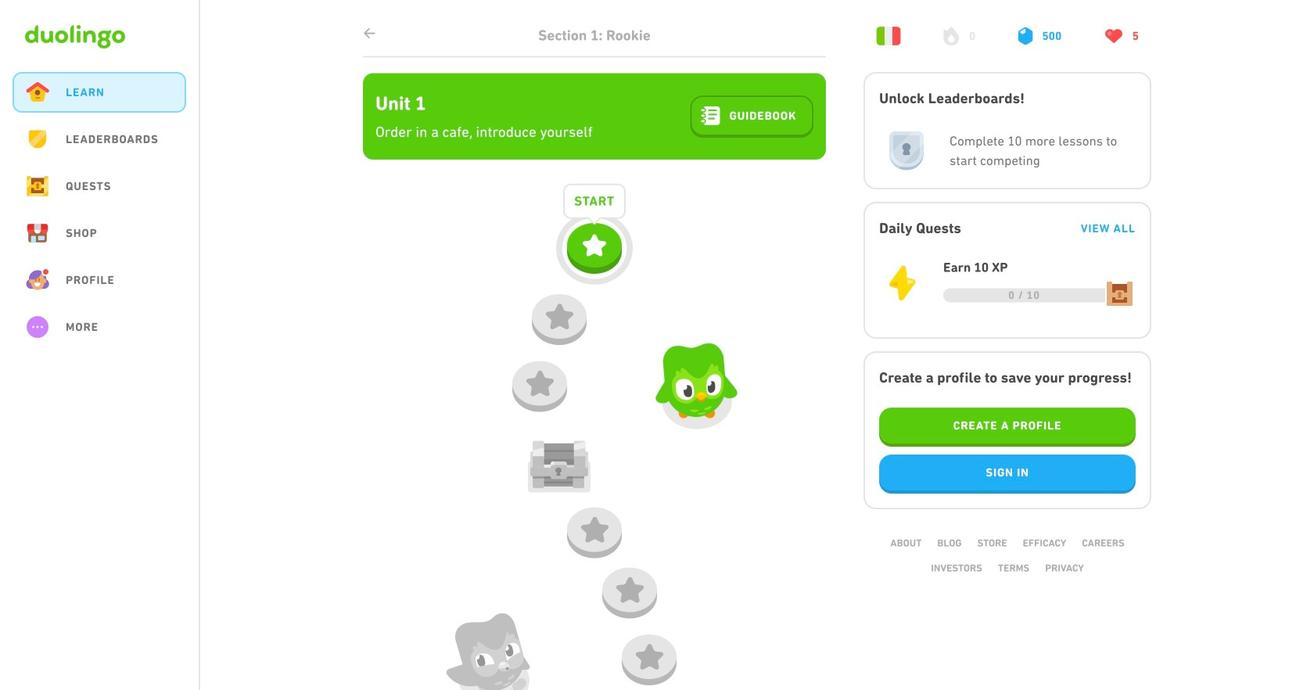 Task type: locate. For each thing, give the bounding box(es) containing it.
chest image
[[528, 432, 591, 502]]

1 horizontal spatial lesson image
[[578, 516, 611, 543]]

lesson image
[[543, 303, 576, 330], [578, 516, 611, 543]]

0 vertical spatial lesson image
[[523, 370, 556, 397]]

progress bar
[[944, 288, 1106, 302]]

lesson image
[[523, 370, 556, 397], [613, 577, 646, 603], [633, 643, 666, 670]]

0 horizontal spatial lesson image
[[543, 303, 576, 330]]

lesson 1 of 4 image
[[578, 232, 611, 259]]



Task type: vqa. For each thing, say whether or not it's contained in the screenshot.
Lesson 1 of 4 image
yes



Task type: describe. For each thing, give the bounding box(es) containing it.
0 vertical spatial lesson image
[[543, 303, 576, 330]]

2 vertical spatial lesson image
[[633, 643, 666, 670]]

1 vertical spatial lesson image
[[613, 577, 646, 603]]

1 vertical spatial lesson image
[[578, 516, 611, 543]]

guidebook image
[[701, 106, 720, 125]]



